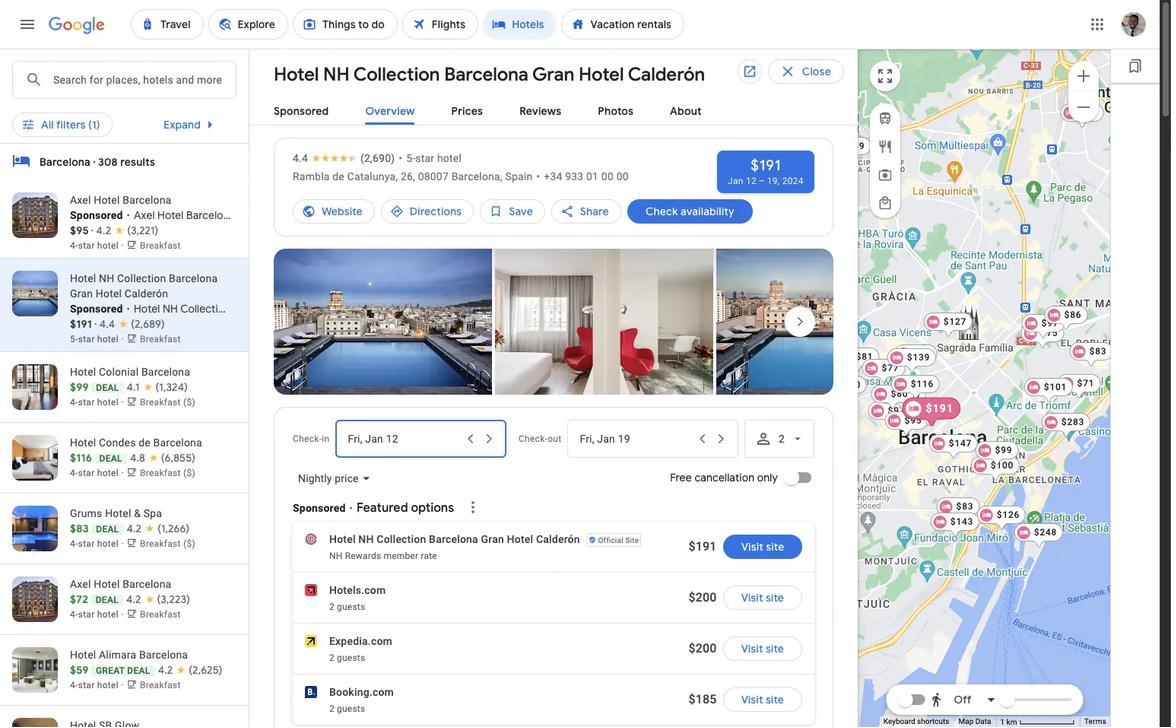 Task type: describe. For each thing, give the bounding box(es) containing it.
$116 inside hotel condes de barcelona $116 deal
[[70, 451, 92, 465]]

$283 link
[[1042, 413, 1091, 439]]

4-star hotel · for $59
[[70, 680, 126, 691]]

site
[[626, 536, 639, 545]]

2 for expedia.com
[[329, 653, 335, 664]]

0 horizontal spatial $126
[[897, 390, 921, 400]]

5 breakfast from the top
[[140, 539, 181, 549]]

photos
[[598, 104, 634, 118]]

rambla de catalunya, 26, 08007 barcelona, spain • +34 933 01 00 00
[[293, 170, 629, 183]]

mar apartments, barcelona image
[[1082, 390, 1088, 396]]

hotel · for barcelona
[[97, 468, 124, 479]]

catalunya,
[[347, 170, 398, 183]]

barcelona · 308 results
[[40, 155, 155, 169]]

map region
[[681, 0, 1172, 727]]

free cancellation only
[[671, 471, 778, 485]]

4.1 out of 5 stars from 1,324 reviews image
[[127, 380, 188, 395]]

share
[[580, 205, 609, 218]]

close button
[[768, 59, 845, 84]]

visit site button for hotels.com
[[723, 586, 803, 610]]

1 horizontal spatial $100
[[991, 460, 1014, 471]]

$200 for hotels.com
[[689, 590, 717, 605]]

4+ rating button
[[332, 108, 413, 132]]

barcelona inside axel hotel barcelona $72 deal
[[123, 578, 172, 590]]

$81 link
[[836, 348, 880, 374]]

$71
[[1078, 378, 1095, 389]]

all filters (1) button for sponsored
[[12, 107, 112, 143]]

$147 link
[[929, 435, 978, 460]]

star inside 'popup button'
[[183, 113, 203, 127]]

nh left rewards
[[329, 551, 343, 562]]

site for booking.com
[[766, 693, 785, 707]]

deal for spa
[[96, 524, 119, 535]]

all filters (1) button for hotel nh collection barcelona gran hotel calderón
[[12, 108, 112, 132]]

zoom out map image
[[1075, 98, 1093, 116]]

4.4 for (2,689)
[[99, 317, 115, 331]]

2 vertical spatial 5-
[[70, 334, 78, 345]]

1 horizontal spatial $100 link
[[971, 457, 1020, 482]]

photo 3 image
[[717, 249, 935, 395]]

star down the axel hotel barcelona sponsored · axel hotel barcelona $95 ·
[[78, 240, 95, 251]]

$78
[[914, 349, 931, 359]]

all filters (1) inside filters form
[[41, 113, 100, 127]]

4- inside 'popup button'
[[144, 113, 156, 127]]

terms
[[1085, 718, 1107, 726]]

&
[[134, 508, 141, 520]]

$139 link
[[887, 349, 937, 374]]

share button
[[552, 193, 621, 230]]

1 4-star hotel · from the top
[[70, 240, 126, 251]]

2 all filters (1) from the top
[[41, 118, 100, 132]]

Check-in text field
[[341, 60, 431, 95]]

grums hotel & spa $83 deal
[[70, 508, 162, 536]]

4-star hotel · for $99
[[70, 397, 126, 408]]

spa button
[[481, 108, 535, 132]]

4+ rating
[[358, 113, 403, 127]]

$60
[[1081, 107, 1098, 118]]

nh inside "heading"
[[323, 63, 350, 86]]

check- for out
[[519, 434, 548, 444]]

hotel inside hotel condes de barcelona $116 deal
[[70, 437, 96, 449]]

photo 1 image
[[274, 249, 492, 395]]

next image
[[782, 304, 819, 340]]

barcelona inside "heading"
[[444, 63, 529, 86]]

6 breakfast from the top
[[140, 610, 181, 620]]

visit site for expedia.com
[[742, 642, 785, 656]]

star down hotel colonial barcelona $99 deal
[[78, 397, 95, 408]]

$81
[[856, 352, 874, 362]]

in
[[322, 434, 330, 444]]

$72
[[70, 593, 88, 606]]

$75
[[1041, 328, 1058, 339]]

hotel nh collection barcelona gran hotel calderón sponsored · hotel nh collection barcelona gran hotel calderón $191 ·
[[70, 272, 385, 331]]

save button
[[480, 193, 545, 230]]

(1) inside filters form
[[88, 113, 100, 127]]

de inside hotel condes de barcelona $116 deal
[[139, 437, 151, 449]]

calderón inside "heading"
[[628, 63, 706, 86]]

map
[[959, 718, 974, 726]]

save
[[509, 205, 533, 218]]

$99 link
[[976, 441, 1019, 467]]

hotel · for $59
[[97, 680, 124, 691]]

1 vertical spatial hotel nh collection barcelona gran hotel calderón
[[329, 533, 580, 546]]

1 site from the top
[[766, 540, 785, 554]]

hotel inside axel hotel barcelona $72 deal
[[94, 578, 120, 590]]

Search for places, hotels and more text field
[[53, 62, 236, 98]]

open in new tab image
[[743, 64, 757, 79]]

nh up rewards
[[359, 533, 374, 546]]

check-out
[[519, 434, 562, 444]]

hotel · for spa
[[97, 539, 124, 549]]

2 breakfast from the top
[[140, 334, 181, 345]]

check availability
[[646, 205, 735, 218]]

1 horizontal spatial $126
[[997, 510, 1020, 520]]

property type
[[651, 113, 721, 127]]

4.2 out of 5 stars from 2,625 reviews image
[[158, 663, 223, 678]]

4.2 for (3,221)
[[96, 224, 111, 237]]

star up 08007
[[416, 152, 435, 164]]

+34
[[544, 170, 563, 183]]

· inside 'sponsored · featured options'
[[350, 502, 353, 514]]

1 vertical spatial $83 link
[[937, 498, 980, 524]]

$80 link
[[871, 385, 915, 411]]

1 vertical spatial $97 link
[[868, 402, 912, 428]]

guests for booking.com
[[337, 704, 365, 715]]

2 filters from the top
[[56, 118, 86, 132]]

hotel nh collection barcelona gran hotel calderón heading
[[262, 61, 706, 87]]

(2,690)
[[361, 152, 395, 164]]

$86 link
[[1045, 306, 1088, 332]]

0 horizontal spatial $126 link
[[878, 386, 927, 412]]

$95 link
[[885, 412, 928, 438]]

map data
[[959, 718, 992, 726]]

expand button
[[145, 107, 237, 143]]

price button
[[541, 108, 619, 132]]

$93
[[927, 406, 944, 416]]

breakfast ($) for (6,855)
[[140, 468, 196, 479]]

expand
[[164, 118, 201, 132]]

price
[[567, 113, 593, 127]]

4.2 out of 5 stars from 3,223 reviews image
[[126, 592, 190, 607]]

nh rewards member rate
[[329, 551, 437, 562]]

off
[[955, 693, 972, 707]]

barcelona · 308
[[40, 155, 118, 169]]

2 inside filters form
[[667, 72, 673, 84]]

01
[[587, 170, 599, 183]]

· up 4.4 out of 5 stars from 2,689 reviews image
[[127, 303, 130, 315]]

5- inside 4- or 5-star 'popup button'
[[172, 113, 183, 127]]

hotel
[[437, 152, 462, 164]]

$59 inside hotel alimara barcelona $59 great deal
[[70, 664, 89, 677]]

great
[[96, 666, 125, 676]]

nh down 4.2 out of 5 stars from 3,221 reviews image
[[99, 272, 114, 285]]

sponsored · featured options
[[293, 501, 454, 516]]

rating
[[373, 113, 403, 127]]

photo 2 image
[[495, 249, 714, 395]]

1 km button
[[996, 717, 1080, 727]]

expedia.com 2 guests
[[329, 635, 393, 664]]

Check-in text field
[[348, 421, 461, 457]]

map data button
[[959, 717, 992, 727]]

hotel nh collection barcelona gran hotel calderón inside "heading"
[[274, 63, 706, 86]]

$191 inside "map" "region"
[[926, 402, 954, 415]]

deal for $59
[[127, 666, 150, 676]]

barcelona inside hotel alimara barcelona $59 great deal
[[139, 649, 188, 661]]

· up 5-star hotel ·
[[95, 317, 97, 331]]

$147
[[949, 438, 972, 449]]

under
[[261, 113, 292, 127]]

expedia.com
[[329, 635, 393, 648]]

0 horizontal spatial $100
[[838, 380, 861, 390]]

2 for hotels.com
[[329, 602, 335, 613]]

cancellation
[[695, 471, 755, 485]]

$283
[[1062, 417, 1085, 428]]

all inside filters form
[[41, 113, 54, 127]]

$191 inside the $191 jan 12 – 19, 2024
[[751, 156, 781, 175]]

hotels.com 2 guests
[[329, 584, 386, 613]]

2 all from the top
[[41, 118, 54, 132]]

1 vertical spatial $83
[[957, 501, 974, 512]]

hotels.com
[[329, 584, 386, 597]]

$95 inside the axel hotel barcelona sponsored · axel hotel barcelona $95 ·
[[70, 224, 89, 237]]

1 visit from the top
[[742, 540, 764, 554]]

0 vertical spatial $83 link
[[1070, 342, 1113, 368]]

(1,324)
[[156, 380, 188, 394]]

visit for expedia.com
[[742, 642, 764, 656]]

visit site for booking.com
[[742, 693, 785, 707]]

star down $72
[[78, 610, 95, 620]]

off button
[[927, 682, 1001, 718]]

$101 link
[[1024, 378, 1074, 404]]

$127
[[944, 317, 967, 327]]

(2,625)
[[189, 664, 223, 677]]

results
[[120, 155, 155, 169]]

nh up (2,689)
[[163, 302, 178, 316]]

visit site for hotels.com
[[742, 591, 785, 605]]

4.2 out of 5 stars from 1,266 reviews image
[[127, 521, 190, 536]]

$97 for the topmost $97 link
[[1042, 318, 1059, 329]]

visit for hotels.com
[[742, 591, 764, 605]]

check-in
[[293, 434, 330, 444]]

$59 link
[[828, 137, 871, 163]]

1 list item from the left
[[274, 249, 492, 399]]

prices
[[452, 104, 483, 118]]

4.2 for (1,266)
[[127, 522, 142, 536]]

pool
[[444, 113, 466, 127]]

Check-out text field
[[580, 421, 693, 457]]

(3,223)
[[157, 593, 190, 606]]

axel hotel barcelona sponsored · axel hotel barcelona $95 ·
[[70, 194, 235, 237]]

$99 inside hotel colonial barcelona $99 deal
[[70, 380, 89, 394]]

visit site button for expedia.com
[[723, 637, 803, 661]]

(2,689)
[[131, 317, 165, 331]]



Task type: vqa. For each thing, say whether or not it's contained in the screenshot.


Task type: locate. For each thing, give the bounding box(es) containing it.
2 vertical spatial $83
[[70, 522, 89, 536]]

0 horizontal spatial $83
[[70, 522, 89, 536]]

reviews
[[520, 104, 562, 118]]

0 vertical spatial hotel nh collection barcelona gran hotel calderón
[[274, 63, 706, 86]]

clear image
[[258, 69, 276, 88]]

$200 for expedia.com
[[689, 641, 717, 656]]

$93 link
[[907, 402, 950, 428]]

4.2 down &
[[127, 522, 142, 536]]

($) down "(6,855)"
[[183, 468, 196, 479]]

4 breakfast from the top
[[140, 468, 181, 479]]

1 km
[[1001, 718, 1020, 726]]

guests inside "booking.com 2 guests"
[[337, 704, 365, 715]]

3 ($) from the top
[[183, 539, 196, 549]]

5- right or
[[172, 113, 183, 127]]

0 horizontal spatial $99
[[70, 380, 89, 394]]

2 breakfast ($) from the top
[[140, 468, 196, 479]]

keyboard shortcuts
[[884, 718, 950, 726]]

spa
[[507, 113, 526, 127], [144, 508, 162, 520]]

pool button
[[419, 108, 475, 132]]

hotel nh collection barcelona gran hotel calderón up rate
[[329, 533, 580, 546]]

1 horizontal spatial •
[[537, 170, 540, 183]]

0 vertical spatial 4.4
[[293, 152, 308, 164]]

site for hotels.com
[[766, 591, 785, 605]]

4.2 left (3,223)
[[126, 593, 141, 606]]

7 hotel · from the top
[[97, 680, 124, 691]]

0 horizontal spatial 2 button
[[633, 59, 703, 96]]

$97 left $86
[[1042, 318, 1059, 329]]

$116 right the $80
[[911, 379, 934, 390]]

(1,266)
[[158, 522, 190, 536]]

la pedrera-casa milà image
[[905, 367, 922, 391]]

3 hotel · from the top
[[97, 397, 124, 408]]

2 horizontal spatial list item
[[717, 249, 935, 399]]

nh
[[323, 63, 350, 86], [99, 272, 114, 285], [163, 302, 178, 316], [359, 533, 374, 546], [329, 551, 343, 562]]

star up 'grums'
[[78, 468, 95, 479]]

(6,855)
[[161, 451, 196, 465]]

($)
[[183, 397, 196, 408], [183, 468, 196, 479], [183, 539, 196, 549]]

filters form
[[12, 49, 747, 154]]

breakfast down (2,689)
[[140, 334, 181, 345]]

4-star hotel · down colonial
[[70, 397, 126, 408]]

($) for (1,324)
[[183, 397, 196, 408]]

4-star hotel · down 4.2 out of 5 stars from 3,221 reviews image
[[70, 240, 126, 251]]

hotel nh collection barcelona gran hotel calderón
[[274, 63, 706, 86], [329, 533, 580, 546]]

$83 down 'grums'
[[70, 522, 89, 536]]

1 horizontal spatial 2 button
[[745, 420, 815, 458]]

0 horizontal spatial $59
[[70, 664, 89, 677]]

2 (1) from the top
[[88, 118, 100, 132]]

star
[[183, 113, 203, 127], [416, 152, 435, 164], [78, 240, 95, 251], [78, 334, 95, 345], [78, 397, 95, 408], [78, 468, 95, 479], [78, 539, 95, 549], [78, 610, 95, 620], [78, 680, 95, 691]]

0 vertical spatial spa
[[507, 113, 526, 127]]

4-
[[144, 113, 156, 127], [70, 240, 78, 251], [70, 397, 78, 408], [70, 468, 78, 479], [70, 539, 78, 549], [70, 610, 78, 620], [70, 680, 78, 691]]

0 horizontal spatial $97 link
[[868, 402, 912, 428]]

1 vertical spatial $100
[[991, 460, 1014, 471]]

1 ($) from the top
[[183, 397, 196, 408]]

breakfast ($) for (1,266)
[[140, 539, 196, 549]]

hotel · down axel hotel barcelona $72 deal
[[97, 610, 124, 620]]

$83 link
[[1070, 342, 1113, 368], [937, 498, 980, 524]]

2 check- from the left
[[519, 434, 548, 444]]

1 vertical spatial breakfast ($)
[[140, 468, 196, 479]]

1 vertical spatial $126
[[997, 510, 1020, 520]]

0 horizontal spatial de
[[139, 437, 151, 449]]

condes
[[99, 437, 136, 449]]

site for expedia.com
[[766, 642, 785, 656]]

1 horizontal spatial $83
[[957, 501, 974, 512]]

$127 link
[[924, 313, 973, 339]]

1 all filters (1) from the top
[[41, 113, 100, 127]]

$100 link
[[818, 376, 867, 402], [971, 457, 1020, 482]]

star up hotel colonial barcelona $99 deal
[[78, 334, 95, 345]]

2 button up about
[[633, 59, 703, 96]]

1 vertical spatial $116
[[70, 451, 92, 465]]

filters inside form
[[56, 113, 86, 127]]

guests for expedia.com
[[337, 653, 365, 664]]

barcelona,
[[452, 170, 503, 183]]

star right or
[[183, 113, 203, 127]]

visit site button
[[723, 535, 803, 559], [723, 586, 803, 610], [723, 637, 803, 661], [723, 688, 803, 712]]

hotel · down 4.2 out of 5 stars from 3,221 reviews image
[[97, 240, 124, 251]]

deal down 'grums'
[[96, 524, 119, 535]]

axel hotel barcelona $72 deal
[[70, 578, 172, 606]]

2 visit from the top
[[742, 591, 764, 605]]

$116 link
[[891, 375, 940, 401]]

$95 inside "map" "region"
[[905, 415, 922, 426]]

breakfast ($) down 4.8 out of 5 stars from 6,855 reviews image in the left bottom of the page
[[140, 468, 196, 479]]

4- for $99
[[70, 397, 78, 408]]

calderón
[[628, 63, 706, 86], [125, 288, 168, 300], [340, 302, 385, 316], [536, 533, 580, 546]]

$97 for the bottommost $97 link
[[888, 406, 905, 416]]

$126 up $93 "link" on the right bottom of the page
[[897, 390, 921, 400]]

$99 down 5-star hotel ·
[[70, 380, 89, 394]]

4-star hotel · for $83
[[70, 539, 126, 549]]

spa down check-out text field
[[507, 113, 526, 127]]

$191 inside hotel nh collection barcelona gran hotel calderón sponsored · hotel nh collection barcelona gran hotel calderón $191 ·
[[70, 317, 92, 331]]

$116 inside "link"
[[911, 379, 934, 390]]

($) down (1,266)
[[183, 539, 196, 549]]

0 horizontal spatial $100 link
[[818, 376, 867, 402]]

spa inside button
[[507, 113, 526, 127]]

3 site from the top
[[766, 642, 785, 656]]

$83
[[1090, 346, 1107, 357], [957, 501, 974, 512], [70, 522, 89, 536]]

5- up 26,
[[406, 152, 416, 164]]

why this ad? image
[[464, 498, 483, 517]]

breakfast down 4.2 out of 5 stars from 1,266 reviews image
[[140, 539, 181, 549]]

12 – 19,
[[747, 176, 780, 186]]

breakfast down the 4.2 out of 5 stars from 2,625 reviews image
[[140, 680, 181, 691]]

$191 up 12 – 19,
[[751, 156, 781, 175]]

deal for barcelona
[[99, 454, 122, 464]]

0 vertical spatial breakfast ($)
[[140, 397, 196, 408]]

$95 left 4.2 out of 5 stars from 3,221 reviews image
[[70, 224, 89, 237]]

breakfast down 4.1 out of 5 stars from 1,324 reviews 'image'
[[140, 397, 181, 408]]

1 vertical spatial ($)
[[183, 468, 196, 479]]

tab list
[[250, 92, 858, 126]]

1 00 from the left
[[602, 170, 614, 183]]

$97 link down the $80
[[868, 402, 912, 428]]

1 vertical spatial $99
[[995, 445, 1013, 456]]

0 vertical spatial $126
[[897, 390, 921, 400]]

photos list
[[274, 249, 935, 412]]

deal inside hotel alimara barcelona $59 great deal
[[127, 666, 150, 676]]

options
[[411, 501, 454, 516]]

0 vertical spatial $200
[[689, 590, 717, 605]]

1 horizontal spatial $126 link
[[977, 506, 1026, 532]]

0 vertical spatial 2 button
[[633, 59, 703, 96]]

1 check- from the left
[[293, 434, 322, 444]]

Check-out text field
[[489, 60, 581, 95]]

4.4 out of 5 stars from 2,690 reviews image
[[293, 151, 395, 166]]

$126 up $248 link
[[997, 510, 1020, 520]]

hotel · for $72
[[97, 610, 124, 620]]

4 site from the top
[[766, 693, 785, 707]]

hotel inside hotel colonial barcelona $99 deal
[[70, 366, 96, 378]]

· left 4.2 out of 5 stars from 3,221 reviews image
[[92, 224, 94, 237]]

$100 link down $147
[[971, 457, 1020, 482]]

sponsored inside the axel hotel barcelona sponsored · axel hotel barcelona $95 ·
[[70, 209, 123, 221]]

hotel · down "condes"
[[97, 468, 124, 479]]

spa inside grums hotel & spa $83 deal
[[144, 508, 162, 520]]

$100 link down $81 'link'
[[818, 376, 867, 402]]

list item
[[274, 249, 492, 399], [495, 249, 714, 399], [717, 249, 935, 399]]

breakfast ($) for (1,324)
[[140, 397, 196, 408]]

1 vertical spatial axel
[[134, 208, 155, 222]]

2 all filters (1) button from the top
[[12, 108, 112, 132]]

gran inside "heading"
[[533, 63, 575, 86]]

0 horizontal spatial 5-
[[70, 334, 78, 345]]

property
[[651, 113, 696, 127]]

1 vertical spatial $97
[[888, 406, 905, 416]]

hotel · down grums hotel & spa $83 deal
[[97, 539, 124, 549]]

2 for booking.com
[[329, 704, 335, 715]]

axel up $72
[[70, 578, 91, 590]]

$83 up $71
[[1090, 346, 1107, 357]]

guests down booking.com on the bottom of page
[[337, 704, 365, 715]]

· down price on the bottom left
[[350, 502, 353, 514]]

0 horizontal spatial check-
[[293, 434, 322, 444]]

axel up (3,221)
[[134, 208, 155, 222]]

2 inside expedia.com 2 guests
[[329, 653, 335, 664]]

1 horizontal spatial $97
[[1042, 318, 1059, 329]]

1 vertical spatial 5-
[[406, 152, 416, 164]]

$100 down $81 'link'
[[838, 380, 861, 390]]

4-star hotel · down "condes"
[[70, 468, 126, 479]]

breakfast down (3,221)
[[140, 240, 181, 251]]

• up 26,
[[399, 152, 403, 164]]

$77 link
[[862, 359, 905, 385]]

1 vertical spatial $95
[[905, 415, 922, 426]]

about
[[670, 104, 702, 118]]

0 vertical spatial $97 link
[[1022, 314, 1065, 340]]

4.4 for (2,690)
[[293, 152, 308, 164]]

tab list containing sponsored
[[250, 92, 858, 126]]

4.8
[[130, 451, 145, 465]]

guests down expedia.com
[[337, 653, 365, 664]]

4 visit site from the top
[[742, 693, 785, 707]]

hotel inside grums hotel & spa $83 deal
[[105, 508, 131, 520]]

deal inside hotel colonial barcelona $99 deal
[[96, 383, 119, 393]]

1 horizontal spatial check-
[[519, 434, 548, 444]]

check- for in
[[293, 434, 322, 444]]

5- up hotel colonial barcelona $99 deal
[[70, 334, 78, 345]]

4.2 for (2,625)
[[158, 664, 173, 677]]

4.1
[[127, 380, 140, 394]]

($) for (1,266)
[[183, 539, 196, 549]]

$100 right $147 link
[[991, 460, 1014, 471]]

visit site button for booking.com
[[723, 688, 803, 712]]

1
[[1001, 718, 1005, 726]]

$83 inside grums hotel & spa $83 deal
[[70, 522, 89, 536]]

breakfast ($) down (1,266)
[[140, 539, 196, 549]]

• 5-star hotel
[[399, 152, 462, 164]]

breakfast down 4.8 out of 5 stars from 6,855 reviews image in the left bottom of the page
[[140, 468, 181, 479]]

3 guests from the top
[[337, 704, 365, 715]]

4-star hotel · down $72
[[70, 610, 126, 620]]

1 breakfast from the top
[[140, 240, 181, 251]]

0 horizontal spatial 00
[[602, 170, 614, 183]]

1 $200 from the top
[[689, 590, 717, 605]]

0 vertical spatial $126 link
[[878, 386, 927, 412]]

2 site from the top
[[766, 591, 785, 605]]

4.2 out of 5 stars from 3,221 reviews image
[[96, 223, 158, 238]]

$60 link
[[1061, 103, 1104, 129]]

1 vertical spatial •
[[537, 170, 540, 183]]

$191 link
[[902, 398, 961, 429]]

0 horizontal spatial list item
[[274, 249, 492, 399]]

$99 right $147
[[995, 445, 1013, 456]]

($) for (6,855)
[[183, 468, 196, 479]]

1 horizontal spatial $59
[[848, 141, 865, 151]]

visit for booking.com
[[742, 693, 764, 707]]

2 4-star hotel · from the top
[[70, 397, 126, 408]]

deal down colonial
[[96, 383, 119, 393]]

1 vertical spatial spa
[[144, 508, 162, 520]]

star down hotel alimara barcelona $59 great deal
[[78, 680, 95, 691]]

axel for sponsored
[[70, 194, 91, 206]]

hotel · down hotel colonial barcelona $99 deal
[[97, 397, 124, 408]]

axel inside axel hotel barcelona $72 deal
[[70, 578, 91, 590]]

0 horizontal spatial $95
[[70, 224, 89, 237]]

4-star hotel · for $116
[[70, 468, 126, 479]]

4 visit from the top
[[742, 693, 764, 707]]

2 $200 from the top
[[689, 641, 717, 656]]

guests down hotels.com
[[337, 602, 365, 613]]

sponsored down the clear image
[[274, 104, 329, 118]]

1 vertical spatial $126 link
[[977, 506, 1026, 532]]

breakfast ($) down (1,324)
[[140, 397, 196, 408]]

sponsored up 4.2 out of 5 stars from 3,221 reviews image
[[70, 209, 123, 221]]

2 vertical spatial guests
[[337, 704, 365, 715]]

· up 4.2 out of 5 stars from 3,221 reviews image
[[127, 209, 130, 221]]

hotel nh collection barcelona gran hotel calderón up prices
[[274, 63, 706, 86]]

0 vertical spatial ($)
[[183, 397, 196, 408]]

$83 link down $147 link
[[937, 498, 980, 524]]

1 filters from the top
[[56, 113, 86, 127]]

2 00 from the left
[[617, 170, 629, 183]]

1 horizontal spatial 5-
[[172, 113, 183, 127]]

view larger map image
[[877, 67, 895, 85]]

under $125
[[261, 113, 317, 127]]

$139
[[907, 352, 930, 363]]

6 hotel · from the top
[[97, 610, 124, 620]]

barcelona inside hotel condes de barcelona $116 deal
[[153, 437, 202, 449]]

1 horizontal spatial list item
[[495, 249, 714, 399]]

jan
[[728, 176, 744, 186]]

$191 down $116 "link" on the bottom right of the page
[[926, 402, 954, 415]]

1 all from the top
[[41, 113, 54, 127]]

breakfast down 4.2 out of 5 stars from 3,223 reviews image
[[140, 610, 181, 620]]

breakfast
[[140, 240, 181, 251], [140, 334, 181, 345], [140, 397, 181, 408], [140, 468, 181, 479], [140, 539, 181, 549], [140, 610, 181, 620], [140, 680, 181, 691]]

$185
[[689, 692, 717, 707]]

2024
[[783, 176, 804, 186]]

deal down "condes"
[[99, 454, 122, 464]]

0 vertical spatial $100
[[838, 380, 861, 390]]

4.2 left (2,625)
[[158, 664, 173, 677]]

5 hotel · from the top
[[97, 539, 124, 549]]

3 list item from the left
[[717, 249, 935, 399]]

1 breakfast ($) from the top
[[140, 397, 196, 408]]

0 horizontal spatial $97
[[888, 406, 905, 416]]

2 button
[[633, 59, 703, 96], [745, 420, 815, 458]]

$191
[[751, 156, 781, 175], [70, 317, 92, 331], [926, 402, 954, 415], [689, 540, 717, 554]]

• left +34
[[537, 170, 540, 183]]

$97 link
[[1022, 314, 1065, 340], [868, 402, 912, 428]]

1 vertical spatial 2 button
[[745, 420, 815, 458]]

4-star hotel · for $72
[[70, 610, 126, 620]]

0 vertical spatial $100 link
[[818, 376, 867, 402]]

0 horizontal spatial •
[[399, 152, 403, 164]]

$248
[[1034, 527, 1058, 538]]

4 visit site button from the top
[[723, 688, 803, 712]]

hotel colonial barcelona $99 deal
[[70, 366, 190, 394]]

1 horizontal spatial spa
[[507, 113, 526, 127]]

terms link
[[1085, 718, 1107, 726]]

sponsored down the nightly
[[293, 502, 346, 514]]

member
[[384, 551, 419, 562]]

2 button up only
[[745, 420, 815, 458]]

hotel inside hotel alimara barcelona $59 great deal
[[70, 649, 96, 661]]

$83 up '$143'
[[957, 501, 974, 512]]

3 breakfast from the top
[[140, 397, 181, 408]]

4-star hotel ·
[[70, 240, 126, 251], [70, 397, 126, 408], [70, 468, 126, 479], [70, 539, 126, 549], [70, 610, 126, 620], [70, 680, 126, 691]]

$71 link
[[1058, 374, 1101, 400]]

guests for hotels.com
[[337, 602, 365, 613]]

0 vertical spatial $59
[[848, 141, 865, 151]]

4-star hotel · down grums hotel & spa $83 deal
[[70, 539, 126, 549]]

1 vertical spatial $200
[[689, 641, 717, 656]]

directions
[[410, 205, 462, 218]]

$95
[[70, 224, 89, 237], [905, 415, 922, 426]]

deal
[[96, 383, 119, 393], [99, 454, 122, 464], [96, 524, 119, 535], [96, 595, 119, 606], [127, 666, 150, 676]]

1 vertical spatial de
[[139, 437, 151, 449]]

under $125 button
[[235, 108, 326, 132]]

nh up the 4+ rating button
[[323, 63, 350, 86]]

6 4-star hotel · from the top
[[70, 680, 126, 691]]

2 vertical spatial breakfast ($)
[[140, 539, 196, 549]]

2 guests from the top
[[337, 653, 365, 664]]

de up the "4.8"
[[139, 437, 151, 449]]

0 horizontal spatial $83 link
[[937, 498, 980, 524]]

website
[[322, 205, 363, 218]]

sponsored
[[274, 104, 329, 118], [70, 209, 123, 221], [70, 303, 123, 315], [293, 502, 346, 514]]

$86
[[1065, 310, 1082, 320]]

2 list item from the left
[[495, 249, 714, 399]]

0 vertical spatial $95
[[70, 224, 89, 237]]

$191 jan 12 – 19, 2024
[[728, 156, 804, 186]]

star down 'grums'
[[78, 539, 95, 549]]

$75 link
[[1021, 324, 1065, 350]]

4- for $59
[[70, 680, 78, 691]]

sponsored inside 'sponsored · featured options'
[[293, 502, 346, 514]]

1 vertical spatial $100 link
[[971, 457, 1020, 482]]

0 vertical spatial $83
[[1090, 346, 1107, 357]]

4.8 out of 5 stars from 6,855 reviews image
[[130, 450, 196, 466]]

1 horizontal spatial de
[[333, 170, 345, 183]]

hotel
[[274, 63, 319, 86], [579, 63, 624, 86], [94, 194, 120, 206], [158, 208, 184, 222], [70, 272, 96, 285], [96, 288, 122, 300], [134, 302, 160, 316], [312, 302, 338, 316], [70, 366, 96, 378], [70, 437, 96, 449], [105, 508, 131, 520], [329, 533, 356, 546], [507, 533, 534, 546], [94, 578, 120, 590], [70, 649, 96, 661]]

3 visit site from the top
[[742, 642, 785, 656]]

deal right $72
[[96, 595, 119, 606]]

4.2
[[96, 224, 111, 237], [127, 522, 142, 536], [126, 593, 141, 606], [158, 664, 173, 677]]

zoom in map image
[[1075, 67, 1093, 85]]

2 visit site from the top
[[742, 591, 785, 605]]

2 vertical spatial axel
[[70, 578, 91, 590]]

0 vertical spatial axel
[[70, 194, 91, 206]]

grums
[[70, 508, 102, 520]]

$78 link
[[894, 345, 937, 371]]

0 vertical spatial $116
[[911, 379, 934, 390]]

2 visit site button from the top
[[723, 586, 803, 610]]

1 horizontal spatial $97 link
[[1022, 314, 1065, 340]]

1 horizontal spatial $83 link
[[1070, 342, 1113, 368]]

$83 link up $71
[[1070, 342, 1113, 368]]

4- for $116
[[70, 468, 78, 479]]

hotel · for $99
[[97, 397, 124, 408]]

1 horizontal spatial $99
[[995, 445, 1013, 456]]

4.4 up rambla
[[293, 152, 308, 164]]

colonial
[[99, 366, 139, 378]]

spa right &
[[144, 508, 162, 520]]

sponsored up 5-star hotel ·
[[70, 303, 123, 315]]

$116 up 'grums'
[[70, 451, 92, 465]]

3 visit from the top
[[742, 642, 764, 656]]

barcelona inside hotel colonial barcelona $99 deal
[[141, 366, 190, 378]]

3 breakfast ($) from the top
[[140, 539, 196, 549]]

guests inside expedia.com 2 guests
[[337, 653, 365, 664]]

4 4-star hotel · from the top
[[70, 539, 126, 549]]

0 horizontal spatial $116
[[70, 451, 92, 465]]

axel down the barcelona · 308
[[70, 194, 91, 206]]

4.4 up 5-star hotel ·
[[99, 317, 115, 331]]

2 inside "booking.com 2 guests"
[[329, 704, 335, 715]]

spain
[[506, 170, 533, 183]]

de down "4.4 out of 5 stars from 2,690 reviews" image at the top of the page
[[333, 170, 345, 183]]

0 vertical spatial 5-
[[172, 113, 183, 127]]

de
[[333, 170, 345, 183], [139, 437, 151, 449]]

2 ($) from the top
[[183, 468, 196, 479]]

out
[[548, 434, 562, 444]]

data
[[976, 718, 992, 726]]

1 horizontal spatial 00
[[617, 170, 629, 183]]

barcelona · 308 results heading
[[40, 153, 155, 171]]

sponsored inside hotel nh collection barcelona gran hotel calderón sponsored · hotel nh collection barcelona gran hotel calderón $191 ·
[[70, 303, 123, 315]]

4-star hotel · down great
[[70, 680, 126, 691]]

hotel ·
[[97, 240, 124, 251], [97, 334, 124, 345], [97, 397, 124, 408], [97, 468, 124, 479], [97, 539, 124, 549], [97, 610, 124, 620], [97, 680, 124, 691]]

2 hotel · from the top
[[97, 334, 124, 345]]

4 hotel · from the top
[[97, 468, 124, 479]]

1 (1) from the top
[[88, 113, 100, 127]]

1 vertical spatial $59
[[70, 664, 89, 677]]

08007
[[418, 170, 449, 183]]

4.2 for (3,223)
[[126, 593, 141, 606]]

26,
[[401, 170, 415, 183]]

axel for $72
[[70, 578, 91, 590]]

1 vertical spatial guests
[[337, 653, 365, 664]]

2 horizontal spatial 5-
[[406, 152, 416, 164]]

0 vertical spatial $97
[[1042, 318, 1059, 329]]

0 horizontal spatial spa
[[144, 508, 162, 520]]

$97
[[1042, 318, 1059, 329], [888, 406, 905, 416]]

2 inside hotels.com 2 guests
[[329, 602, 335, 613]]

guests inside hotels.com 2 guests
[[337, 602, 365, 613]]

$191 right site
[[689, 540, 717, 554]]

deal down alimara
[[127, 666, 150, 676]]

$191 up 5-star hotel ·
[[70, 317, 92, 331]]

$59 inside "map" "region"
[[848, 141, 865, 151]]

0 vertical spatial $99
[[70, 380, 89, 394]]

keyboard shortcuts button
[[884, 717, 950, 727]]

4- for $83
[[70, 539, 78, 549]]

1 horizontal spatial $116
[[911, 379, 934, 390]]

3 visit site button from the top
[[723, 637, 803, 661]]

($) down (1,324)
[[183, 397, 196, 408]]

4- for $72
[[70, 610, 78, 620]]

4.2 left (3,221)
[[96, 224, 111, 237]]

$125
[[294, 113, 317, 127]]

main menu image
[[18, 15, 37, 33]]

1 guests from the top
[[337, 602, 365, 613]]

2 horizontal spatial $83
[[1090, 346, 1107, 357]]

1 horizontal spatial $95
[[905, 415, 922, 426]]

5 4-star hotel · from the top
[[70, 610, 126, 620]]

free
[[671, 471, 692, 485]]

alimara
[[99, 649, 136, 661]]

hotel · down great
[[97, 680, 124, 691]]

$99 inside "map" "region"
[[995, 445, 1013, 456]]

2 vertical spatial ($)
[[183, 539, 196, 549]]

1 visit site button from the top
[[723, 535, 803, 559]]

(1)
[[88, 113, 100, 127], [88, 118, 100, 132]]

deal inside axel hotel barcelona $72 deal
[[96, 595, 119, 606]]

0 vertical spatial de
[[333, 170, 345, 183]]

property type button
[[625, 108, 747, 132]]

•
[[399, 152, 403, 164], [537, 170, 540, 183]]

0 vertical spatial •
[[399, 152, 403, 164]]

7 breakfast from the top
[[140, 680, 181, 691]]

0 horizontal spatial 4.4
[[99, 317, 115, 331]]

only
[[758, 471, 778, 485]]

deal inside hotel condes de barcelona $116 deal
[[99, 454, 122, 464]]

1 visit site from the top
[[742, 540, 785, 554]]

0 vertical spatial guests
[[337, 602, 365, 613]]

availability
[[681, 205, 735, 218]]

1 all filters (1) button from the top
[[12, 107, 112, 143]]

1 horizontal spatial 4.4
[[293, 152, 308, 164]]

$97 link up $101
[[1022, 314, 1065, 340]]

4.4 out of 5 stars from 2,689 reviews image
[[99, 317, 165, 332]]

1 vertical spatial 4.4
[[99, 317, 115, 331]]

1 hotel · from the top
[[97, 240, 124, 251]]

collection inside "heading"
[[354, 63, 440, 86]]

3 4-star hotel · from the top
[[70, 468, 126, 479]]

deal inside grums hotel & spa $83 deal
[[96, 524, 119, 535]]



